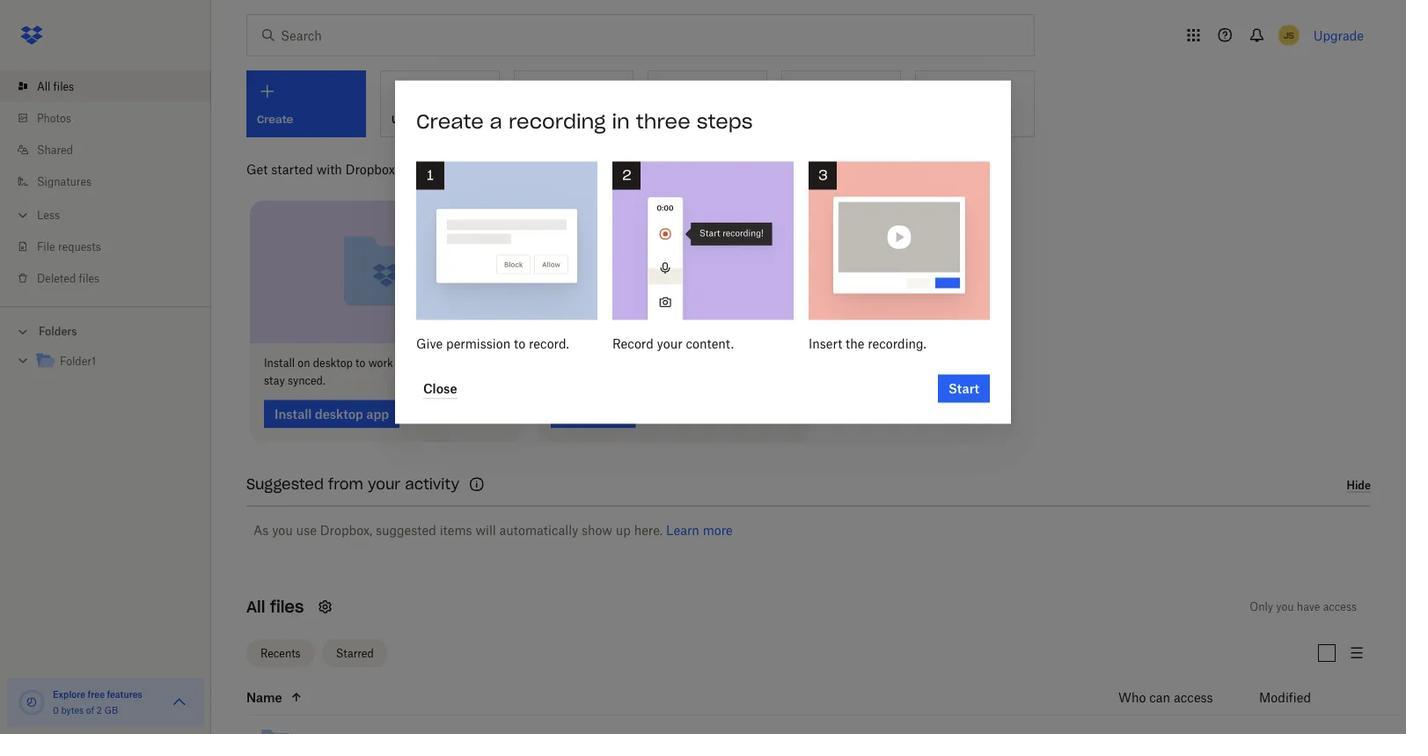 Task type: vqa. For each thing, say whether or not it's contained in the screenshot.
the Manage
no



Task type: locate. For each thing, give the bounding box(es) containing it.
create a recording in three steps
[[416, 109, 753, 133]]

0 vertical spatial all
[[37, 80, 50, 93]]

upgrade link
[[1314, 28, 1365, 43]]

1 vertical spatial record
[[613, 336, 654, 351]]

record your content.
[[613, 336, 734, 351]]

only you have access
[[1250, 600, 1358, 614]]

all files up photos
[[37, 80, 74, 93]]

dropbox
[[346, 162, 395, 177]]

files inside list item
[[53, 80, 74, 93]]

0 horizontal spatial all
[[37, 80, 50, 93]]

up
[[616, 523, 631, 538]]

will
[[476, 523, 496, 538]]

record inside record button
[[659, 113, 698, 126]]

1 vertical spatial all
[[246, 597, 265, 617]]

to left work
[[356, 357, 366, 370]]

automatically
[[500, 523, 579, 538]]

0 horizontal spatial on
[[298, 357, 310, 370]]

starred button
[[322, 639, 388, 667]]

on
[[298, 357, 310, 370], [396, 357, 409, 370]]

all files
[[37, 80, 74, 93], [246, 597, 304, 617]]

record right in
[[659, 113, 698, 126]]

you for use
[[272, 523, 293, 538]]

get
[[246, 162, 268, 177]]

create folder button
[[514, 70, 634, 137]]

upgrade
[[1314, 28, 1365, 43]]

folder1 link
[[35, 350, 197, 374]]

list
[[0, 60, 211, 306]]

install on desktop to work on files offline and stay synced.
[[264, 357, 488, 387]]

synced.
[[288, 374, 326, 387]]

record inside "create a recording in three steps" dialog
[[613, 336, 654, 351]]

create inside "create a recording in three steps" dialog
[[416, 109, 484, 133]]

to left record. at left top
[[514, 336, 526, 351]]

all files inside all files link
[[37, 80, 74, 93]]

all files list item
[[0, 70, 211, 102]]

recording
[[509, 109, 606, 133]]

0 vertical spatial all files
[[37, 80, 74, 93]]

start
[[949, 381, 980, 396]]

1 horizontal spatial create
[[526, 113, 562, 126]]

name
[[246, 690, 282, 705]]

1 vertical spatial your
[[368, 475, 401, 493]]

record.
[[529, 336, 569, 351]]

1 vertical spatial to
[[356, 357, 366, 370]]

name button
[[246, 687, 1076, 708]]

create left "folder"
[[526, 113, 562, 126]]

as you use dropbox, suggested items will automatically show up here. learn more
[[254, 523, 733, 538]]

dropbox,
[[320, 523, 373, 538]]

0 vertical spatial your
[[657, 336, 683, 351]]

1 vertical spatial access
[[1174, 690, 1214, 705]]

deleted
[[37, 272, 76, 285]]

1 horizontal spatial your
[[657, 336, 683, 351]]

0 vertical spatial you
[[272, 523, 293, 538]]

explore
[[53, 689, 86, 700]]

1 horizontal spatial you
[[1277, 600, 1295, 614]]

modified
[[1260, 690, 1312, 705]]

access right have
[[1324, 600, 1358, 614]]

you right as
[[272, 523, 293, 538]]

0 horizontal spatial to
[[356, 357, 366, 370]]

all files up recents button
[[246, 597, 304, 617]]

0 horizontal spatial access
[[1174, 690, 1214, 705]]

access right can
[[1174, 690, 1214, 705]]

create inside create folder button
[[526, 113, 562, 126]]

starred
[[336, 647, 374, 660]]

your right from
[[368, 475, 401, 493]]

1 horizontal spatial all files
[[246, 597, 304, 617]]

0 vertical spatial record
[[659, 113, 698, 126]]

1 horizontal spatial record
[[659, 113, 698, 126]]

you
[[272, 523, 293, 538], [1277, 600, 1295, 614]]

here.
[[634, 523, 663, 538]]

create left a
[[416, 109, 484, 133]]

the
[[846, 336, 865, 351]]

suggested from your activity
[[246, 475, 460, 493]]

photos link
[[14, 102, 211, 134]]

suggested
[[246, 475, 324, 493]]

2 on from the left
[[396, 357, 409, 370]]

you for have
[[1277, 600, 1295, 614]]

1 horizontal spatial on
[[396, 357, 409, 370]]

steps
[[697, 109, 753, 133]]

0 horizontal spatial all files
[[37, 80, 74, 93]]

files
[[53, 80, 74, 93], [79, 272, 100, 285], [411, 357, 432, 370], [270, 597, 304, 617]]

install
[[264, 357, 295, 370]]

to
[[514, 336, 526, 351], [356, 357, 366, 370]]

table
[[208, 680, 1402, 734]]

file requests
[[37, 240, 101, 253]]

record
[[659, 113, 698, 126], [613, 336, 654, 351]]

your left content.
[[657, 336, 683, 351]]

all up recents button
[[246, 597, 265, 617]]

files right 'deleted'
[[79, 272, 100, 285]]

have
[[1298, 600, 1321, 614]]

files up photos
[[53, 80, 74, 93]]

shared link
[[14, 134, 211, 166]]

learn
[[666, 523, 700, 538]]

0 horizontal spatial you
[[272, 523, 293, 538]]

on up synced.
[[298, 357, 310, 370]]

you left have
[[1277, 600, 1295, 614]]

permission
[[446, 336, 511, 351]]

access
[[1324, 600, 1358, 614], [1174, 690, 1214, 705]]

name folder1, modified 11/16/2023 2:30 pm, element
[[208, 715, 1402, 734]]

your
[[657, 336, 683, 351], [368, 475, 401, 493]]

create for create folder
[[526, 113, 562, 126]]

create
[[416, 109, 484, 133], [526, 113, 562, 126]]

all
[[37, 80, 50, 93], [246, 597, 265, 617]]

0 horizontal spatial record
[[613, 336, 654, 351]]

table containing name
[[208, 680, 1402, 734]]

record left content.
[[613, 336, 654, 351]]

recents
[[261, 647, 301, 660]]

quota usage element
[[18, 688, 46, 717]]

1 vertical spatial you
[[1277, 600, 1295, 614]]

on right work
[[396, 357, 409, 370]]

0 horizontal spatial create
[[416, 109, 484, 133]]

all up photos
[[37, 80, 50, 93]]

deleted files
[[37, 272, 100, 285]]

1 horizontal spatial access
[[1324, 600, 1358, 614]]

record for record
[[659, 113, 698, 126]]

1 horizontal spatial all
[[246, 597, 265, 617]]

0 vertical spatial to
[[514, 336, 526, 351]]

files down give
[[411, 357, 432, 370]]

signatures
[[37, 175, 92, 188]]

started
[[271, 162, 313, 177]]

deleted files link
[[14, 262, 211, 294]]

1 horizontal spatial to
[[514, 336, 526, 351]]

in
[[612, 109, 630, 133]]



Task type: describe. For each thing, give the bounding box(es) containing it.
recents button
[[246, 639, 315, 667]]

show
[[582, 523, 613, 538]]

three
[[636, 109, 691, 133]]

insert
[[809, 336, 843, 351]]

work
[[369, 357, 393, 370]]

modified button
[[1260, 687, 1358, 708]]

requests
[[58, 240, 101, 253]]

with
[[317, 162, 342, 177]]

create a recording in three steps dialog
[[395, 80, 1012, 424]]

your inside "create a recording in three steps" dialog
[[657, 336, 683, 351]]

learn more link
[[666, 523, 733, 538]]

create for create a recording in three steps
[[416, 109, 484, 133]]

close button
[[423, 378, 458, 399]]

file
[[37, 240, 55, 253]]

all files link
[[14, 70, 211, 102]]

more
[[703, 523, 733, 538]]

folders
[[39, 325, 77, 338]]

0
[[53, 705, 59, 716]]

files up recents button
[[270, 597, 304, 617]]

create folder
[[526, 113, 597, 126]]

file requests link
[[14, 231, 211, 262]]

record for record your content.
[[613, 336, 654, 351]]

give permission to record.
[[416, 336, 569, 351]]

of
[[86, 705, 94, 716]]

0 vertical spatial access
[[1324, 600, 1358, 614]]

stay
[[264, 374, 285, 387]]

gb
[[104, 705, 118, 716]]

record button
[[648, 70, 768, 137]]

photos
[[37, 111, 71, 125]]

recording.
[[868, 336, 927, 351]]

get started with dropbox
[[246, 162, 395, 177]]

only
[[1250, 600, 1274, 614]]

give
[[416, 336, 443, 351]]

shared
[[37, 143, 73, 156]]

insert the recording.
[[809, 336, 927, 351]]

less image
[[14, 206, 32, 224]]

close
[[423, 381, 458, 396]]

who can access
[[1119, 690, 1214, 705]]

start button
[[938, 375, 990, 403]]

items
[[440, 523, 472, 538]]

folder
[[565, 113, 597, 126]]

who
[[1119, 690, 1147, 705]]

free
[[88, 689, 105, 700]]

can
[[1150, 690, 1171, 705]]

and
[[469, 357, 488, 370]]

features
[[107, 689, 143, 700]]

suggested
[[376, 523, 437, 538]]

desktop
[[313, 357, 353, 370]]

folders button
[[0, 318, 211, 344]]

less
[[37, 208, 60, 221]]

to inside "create a recording in three steps" dialog
[[514, 336, 526, 351]]

0 horizontal spatial your
[[368, 475, 401, 493]]

list containing all files
[[0, 60, 211, 306]]

dropbox image
[[14, 18, 49, 53]]

bytes
[[61, 705, 84, 716]]

all inside list item
[[37, 80, 50, 93]]

to inside install on desktop to work on files offline and stay synced.
[[356, 357, 366, 370]]

explore free features 0 bytes of 2 gb
[[53, 689, 143, 716]]

content.
[[686, 336, 734, 351]]

files inside install on desktop to work on files offline and stay synced.
[[411, 357, 432, 370]]

1 on from the left
[[298, 357, 310, 370]]

signatures link
[[14, 166, 211, 197]]

1 vertical spatial all files
[[246, 597, 304, 617]]

2
[[97, 705, 102, 716]]

from
[[328, 475, 363, 493]]

use
[[296, 523, 317, 538]]

activity
[[405, 475, 460, 493]]

folder1
[[60, 355, 96, 368]]

offline
[[435, 357, 467, 370]]

as
[[254, 523, 269, 538]]

a
[[490, 109, 503, 133]]



